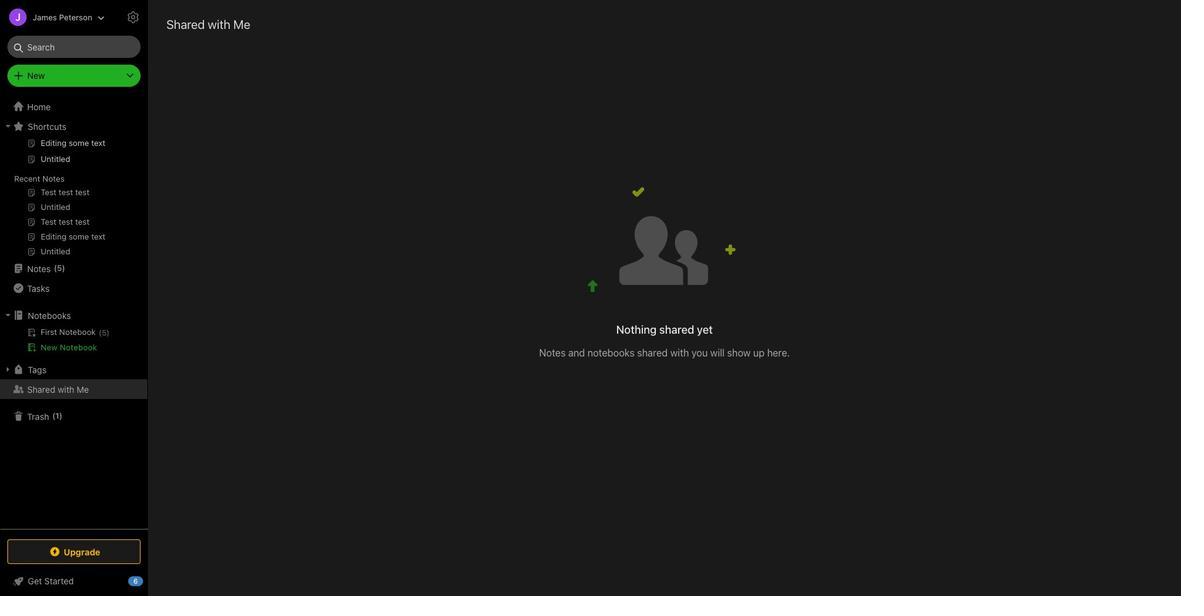 Task type: locate. For each thing, give the bounding box(es) containing it.
notes for notes ( 5 )
[[27, 264, 51, 274]]

shared with me element
[[148, 0, 1181, 597]]

shared inside shared with me link
[[27, 384, 55, 395]]

new up tags
[[41, 343, 58, 353]]

Account field
[[0, 5, 105, 30]]

( 5 )
[[99, 329, 109, 338]]

home
[[27, 101, 51, 112]]

0 vertical spatial 5
[[57, 263, 62, 273]]

( for notes
[[54, 263, 57, 273]]

1 horizontal spatial me
[[233, 17, 250, 31]]

1 vertical spatial with
[[670, 348, 689, 359]]

shared
[[659, 324, 694, 337], [637, 348, 668, 359]]

0 vertical spatial new
[[27, 70, 45, 81]]

2 vertical spatial (
[[52, 411, 55, 421]]

0 vertical spatial notes
[[42, 174, 65, 184]]

0 vertical spatial shared
[[659, 324, 694, 337]]

1
[[55, 411, 59, 421]]

1 horizontal spatial shared
[[166, 17, 205, 31]]

( inside trash ( 1 )
[[52, 411, 55, 421]]

notebooks link
[[0, 306, 147, 326]]

notes inside "notes ( 5 )"
[[27, 264, 51, 274]]

new up home
[[27, 70, 45, 81]]

0 vertical spatial )
[[62, 263, 65, 273]]

0 horizontal spatial me
[[77, 384, 89, 395]]

shared right settings image
[[166, 17, 205, 31]]

shared with me
[[166, 17, 250, 31], [27, 384, 89, 395]]

started
[[44, 576, 74, 587]]

Help and Learning task checklist field
[[0, 572, 148, 592]]

new notebook group
[[0, 326, 147, 360]]

) up tasks button
[[62, 263, 65, 273]]

trash
[[27, 412, 49, 422]]

) right trash
[[59, 411, 62, 421]]

yet
[[697, 324, 713, 337]]

1 vertical spatial me
[[77, 384, 89, 395]]

( up tasks button
[[54, 263, 57, 273]]

0 horizontal spatial shared
[[27, 384, 55, 395]]

(
[[54, 263, 57, 273], [99, 329, 102, 338], [52, 411, 55, 421]]

settings image
[[126, 10, 141, 25]]

) inside trash ( 1 )
[[59, 411, 62, 421]]

1 vertical spatial shared
[[27, 384, 55, 395]]

james
[[33, 12, 57, 22]]

2 vertical spatial with
[[58, 384, 74, 395]]

)
[[62, 263, 65, 273], [107, 329, 109, 338], [59, 411, 62, 421]]

notes up tasks
[[27, 264, 51, 274]]

5 up tasks button
[[57, 263, 62, 273]]

notes inside shared with me element
[[539, 348, 566, 359]]

( right trash
[[52, 411, 55, 421]]

1 vertical spatial )
[[107, 329, 109, 338]]

with
[[208, 17, 230, 31], [670, 348, 689, 359], [58, 384, 74, 395]]

recent notes group
[[0, 136, 147, 264]]

shared down nothing shared yet
[[637, 348, 668, 359]]

0 horizontal spatial 5
[[57, 263, 62, 273]]

1 vertical spatial 5
[[102, 329, 107, 338]]

( up new notebook button
[[99, 329, 102, 338]]

show
[[727, 348, 751, 359]]

1 vertical spatial notes
[[27, 264, 51, 274]]

5 inside new notebook group
[[102, 329, 107, 338]]

0 vertical spatial (
[[54, 263, 57, 273]]

1 vertical spatial new
[[41, 343, 58, 353]]

notebooks
[[28, 310, 71, 321]]

0 vertical spatial shared
[[166, 17, 205, 31]]

recent
[[14, 174, 40, 184]]

tree
[[0, 97, 148, 529]]

5
[[57, 263, 62, 273], [102, 329, 107, 338]]

and
[[568, 348, 585, 359]]

1 horizontal spatial shared with me
[[166, 17, 250, 31]]

notes right the recent
[[42, 174, 65, 184]]

5 inside "notes ( 5 )"
[[57, 263, 62, 273]]

) inside "notes ( 5 )"
[[62, 263, 65, 273]]

shared
[[166, 17, 205, 31], [27, 384, 55, 395]]

2 vertical spatial )
[[59, 411, 62, 421]]

0 vertical spatial with
[[208, 17, 230, 31]]

notes ( 5 )
[[27, 263, 65, 274]]

notes left and at the left
[[539, 348, 566, 359]]

me
[[233, 17, 250, 31], [77, 384, 89, 395]]

1 vertical spatial (
[[99, 329, 102, 338]]

2 vertical spatial notes
[[539, 348, 566, 359]]

new inside new popup button
[[27, 70, 45, 81]]

tree containing home
[[0, 97, 148, 529]]

tags button
[[0, 360, 147, 380]]

) up new notebook button
[[107, 329, 109, 338]]

( inside "notes ( 5 )"
[[54, 263, 57, 273]]

notes
[[42, 174, 65, 184], [27, 264, 51, 274], [539, 348, 566, 359]]

0 horizontal spatial shared with me
[[27, 384, 89, 395]]

None search field
[[16, 36, 132, 58]]

new
[[27, 70, 45, 81], [41, 343, 58, 353]]

new inside new notebook button
[[41, 343, 58, 353]]

shared down tags
[[27, 384, 55, 395]]

1 horizontal spatial 5
[[102, 329, 107, 338]]

1 vertical spatial shared with me
[[27, 384, 89, 395]]

0 horizontal spatial with
[[58, 384, 74, 395]]

shared up notes and notebooks shared with you will show up here.
[[659, 324, 694, 337]]

nothing
[[616, 324, 657, 337]]

5 up new notebook button
[[102, 329, 107, 338]]

6
[[133, 578, 138, 586]]

new button
[[7, 65, 141, 87]]



Task type: describe. For each thing, give the bounding box(es) containing it.
home link
[[0, 97, 148, 117]]

) for trash
[[59, 411, 62, 421]]

shared with me inside 'tree'
[[27, 384, 89, 395]]

nothing shared yet
[[616, 324, 713, 337]]

upgrade button
[[7, 540, 141, 565]]

tasks button
[[0, 279, 147, 298]]

notes for notes and notebooks shared with you will show up here.
[[539, 348, 566, 359]]

notes and notebooks shared with you will show up here.
[[539, 348, 790, 359]]

1 horizontal spatial with
[[208, 17, 230, 31]]

( for trash
[[52, 411, 55, 421]]

1 vertical spatial shared
[[637, 348, 668, 359]]

notebooks
[[588, 348, 635, 359]]

tags
[[28, 365, 46, 375]]

expand tags image
[[3, 365, 13, 375]]

here.
[[767, 348, 790, 359]]

james peterson
[[33, 12, 92, 22]]

) for notes
[[62, 263, 65, 273]]

with inside 'tree'
[[58, 384, 74, 395]]

tasks
[[27, 283, 50, 294]]

new for new
[[27, 70, 45, 81]]

2 horizontal spatial with
[[670, 348, 689, 359]]

get started
[[28, 576, 74, 587]]

0 vertical spatial shared with me
[[166, 17, 250, 31]]

notes inside group
[[42, 174, 65, 184]]

( inside new notebook group
[[99, 329, 102, 338]]

you
[[692, 348, 708, 359]]

shared inside shared with me element
[[166, 17, 205, 31]]

up
[[753, 348, 765, 359]]

upgrade
[[64, 547, 100, 558]]

Search text field
[[16, 36, 132, 58]]

click to collapse image
[[143, 574, 153, 589]]

expand notebooks image
[[3, 311, 13, 321]]

new notebook button
[[0, 340, 147, 355]]

notebook
[[60, 343, 97, 353]]

get
[[28, 576, 42, 587]]

) inside new notebook group
[[107, 329, 109, 338]]

shared with me link
[[0, 380, 147, 400]]

peterson
[[59, 12, 92, 22]]

0 vertical spatial me
[[233, 17, 250, 31]]

will
[[710, 348, 725, 359]]

new for new notebook
[[41, 343, 58, 353]]

shortcuts button
[[0, 117, 147, 136]]

new notebook
[[41, 343, 97, 353]]

trash ( 1 )
[[27, 411, 62, 422]]

shortcuts
[[28, 121, 66, 132]]

me inside 'tree'
[[77, 384, 89, 395]]

recent notes
[[14, 174, 65, 184]]



Task type: vqa. For each thing, say whether or not it's contained in the screenshot.
Main "element"
no



